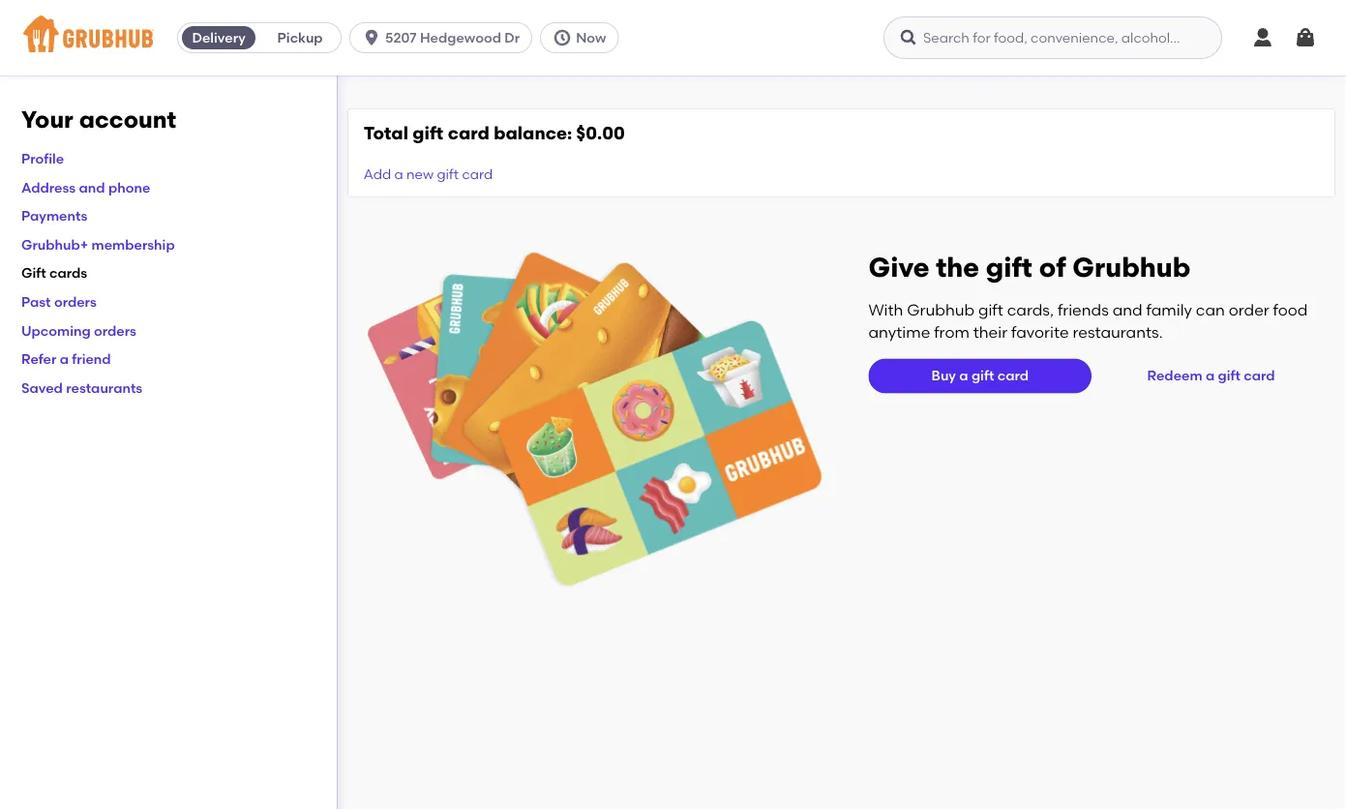Task type: locate. For each thing, give the bounding box(es) containing it.
gift up 'their'
[[979, 301, 1004, 320]]

friend
[[72, 351, 111, 367]]

1 horizontal spatial and
[[1113, 301, 1143, 320]]

5207
[[385, 30, 417, 46]]

gift up add a new gift card
[[413, 122, 443, 144]]

card up add a new gift card
[[448, 122, 490, 144]]

food
[[1273, 301, 1308, 320]]

gift for give the gift of grubhub
[[986, 251, 1033, 283]]

1 vertical spatial orders
[[94, 322, 136, 339]]

a for redeem
[[1206, 367, 1215, 384]]

give
[[869, 251, 930, 283]]

hedgewood
[[420, 30, 501, 46]]

address and phone link
[[21, 179, 150, 195]]

and
[[79, 179, 105, 195], [1113, 301, 1143, 320]]

favorite
[[1011, 323, 1069, 341]]

orders up friend
[[94, 322, 136, 339]]

grubhub up family at the right top of page
[[1073, 251, 1191, 283]]

gift right redeem
[[1218, 367, 1241, 384]]

a
[[394, 166, 403, 183], [60, 351, 69, 367], [960, 367, 969, 384], [1206, 367, 1215, 384]]

0 vertical spatial grubhub
[[1073, 251, 1191, 283]]

phone
[[108, 179, 150, 195]]

card down 'their'
[[998, 367, 1029, 384]]

refer a friend link
[[21, 351, 111, 367]]

gift for with grubhub gift cards, friends and family can order food anytime from their favorite restaurants.
[[979, 301, 1004, 320]]

redeem a gift card button
[[1140, 358, 1283, 393]]

friends
[[1058, 301, 1109, 320]]

past
[[21, 293, 51, 310]]

card
[[448, 122, 490, 144], [462, 166, 493, 183], [998, 367, 1029, 384], [1244, 367, 1275, 384]]

gift
[[413, 122, 443, 144], [437, 166, 459, 183], [986, 251, 1033, 283], [979, 301, 1004, 320], [972, 367, 994, 384], [1218, 367, 1241, 384]]

saved
[[21, 379, 63, 396]]

card down order in the top of the page
[[1244, 367, 1275, 384]]

a inside button
[[1206, 367, 1215, 384]]

5207 hedgewood dr button
[[350, 22, 540, 53]]

gift for redeem a gift card
[[1218, 367, 1241, 384]]

and up restaurants.
[[1113, 301, 1143, 320]]

a for refer
[[60, 351, 69, 367]]

delivery
[[192, 30, 246, 46]]

Search for food, convenience, alcohol... search field
[[884, 16, 1223, 59]]

their
[[973, 323, 1008, 341]]

1 vertical spatial and
[[1113, 301, 1143, 320]]

a right buy
[[960, 367, 969, 384]]

saved restaurants link
[[21, 379, 142, 396]]

gift inside with grubhub gift cards, friends and family can order food anytime from their favorite restaurants.
[[979, 301, 1004, 320]]

cards
[[49, 265, 87, 281]]

refer
[[21, 351, 56, 367]]

svg image
[[1252, 26, 1275, 49], [1294, 26, 1317, 49], [553, 28, 572, 47], [899, 28, 919, 47]]

a for buy
[[960, 367, 969, 384]]

0 vertical spatial orders
[[54, 293, 97, 310]]

balance:
[[494, 122, 572, 144]]

now button
[[540, 22, 627, 53]]

1 vertical spatial grubhub
[[907, 301, 975, 320]]

from
[[934, 323, 970, 341]]

pickup button
[[260, 22, 341, 53]]

gift cards
[[21, 265, 87, 281]]

orders up upcoming orders
[[54, 293, 97, 310]]

svg image
[[362, 28, 381, 47]]

grubhub inside with grubhub gift cards, friends and family can order food anytime from their favorite restaurants.
[[907, 301, 975, 320]]

redeem a gift card
[[1148, 367, 1275, 384]]

payments link
[[21, 208, 87, 224]]

total gift card balance: $0.00
[[364, 122, 625, 144]]

gift right buy
[[972, 367, 994, 384]]

svg image inside now button
[[553, 28, 572, 47]]

new
[[407, 166, 434, 183]]

grubhub
[[1073, 251, 1191, 283], [907, 301, 975, 320]]

gift left of
[[986, 251, 1033, 283]]

gift inside button
[[1218, 367, 1241, 384]]

a right redeem
[[1206, 367, 1215, 384]]

total
[[364, 122, 408, 144]]

orders
[[54, 293, 97, 310], [94, 322, 136, 339]]

grubhub up from
[[907, 301, 975, 320]]

past orders
[[21, 293, 97, 310]]

card down total gift card balance: $0.00
[[462, 166, 493, 183]]

0 horizontal spatial grubhub
[[907, 301, 975, 320]]

0 vertical spatial and
[[79, 179, 105, 195]]

cards,
[[1007, 301, 1054, 320]]

5207 hedgewood dr
[[385, 30, 520, 46]]

and left 'phone' at left top
[[79, 179, 105, 195]]

profile
[[21, 150, 64, 167]]

buy
[[932, 367, 956, 384]]

gift right new
[[437, 166, 459, 183]]

gift for buy a gift card
[[972, 367, 994, 384]]

a right refer
[[60, 351, 69, 367]]

a left new
[[394, 166, 403, 183]]



Task type: vqa. For each thing, say whether or not it's contained in the screenshot.
THE THIS
no



Task type: describe. For each thing, give the bounding box(es) containing it.
membership
[[92, 236, 175, 253]]

restaurants
[[66, 379, 142, 396]]

grubhub+ membership
[[21, 236, 175, 253]]

upcoming
[[21, 322, 91, 339]]

main navigation navigation
[[0, 0, 1346, 75]]

buy a gift card link
[[869, 358, 1092, 393]]

upcoming orders link
[[21, 322, 136, 339]]

address and phone
[[21, 179, 150, 195]]

0 horizontal spatial and
[[79, 179, 105, 195]]

gift cards link
[[21, 265, 87, 281]]

can
[[1196, 301, 1225, 320]]

family
[[1147, 301, 1192, 320]]

orders for past orders
[[54, 293, 97, 310]]

past orders link
[[21, 293, 97, 310]]

gift card image
[[368, 250, 822, 589]]

delivery button
[[178, 22, 260, 53]]

grubhub+ membership link
[[21, 236, 175, 253]]

pickup
[[277, 30, 323, 46]]

card inside button
[[1244, 367, 1275, 384]]

address
[[21, 179, 76, 195]]

anytime
[[869, 323, 931, 341]]

restaurants.
[[1073, 323, 1163, 341]]

redeem
[[1148, 367, 1203, 384]]

add a new gift card
[[364, 166, 493, 183]]

saved restaurants
[[21, 379, 142, 396]]

payments
[[21, 208, 87, 224]]

of
[[1039, 251, 1066, 283]]

account
[[79, 106, 176, 134]]

the
[[936, 251, 980, 283]]

1 horizontal spatial grubhub
[[1073, 251, 1191, 283]]

upcoming orders
[[21, 322, 136, 339]]

dr
[[505, 30, 520, 46]]

order
[[1229, 301, 1270, 320]]

add
[[364, 166, 391, 183]]

and inside with grubhub gift cards, friends and family can order food anytime from their favorite restaurants.
[[1113, 301, 1143, 320]]

refer a friend
[[21, 351, 111, 367]]

give the gift of grubhub
[[869, 251, 1191, 283]]

now
[[576, 30, 606, 46]]

with
[[869, 301, 903, 320]]

with grubhub gift cards, friends and family can order food anytime from their favorite restaurants.
[[869, 301, 1308, 341]]

buy a gift card
[[932, 367, 1029, 384]]

gift
[[21, 265, 46, 281]]

$0.00
[[576, 122, 625, 144]]

your
[[21, 106, 73, 134]]

a for add
[[394, 166, 403, 183]]

grubhub+
[[21, 236, 88, 253]]

orders for upcoming orders
[[94, 322, 136, 339]]

profile link
[[21, 150, 64, 167]]

your account
[[21, 106, 176, 134]]



